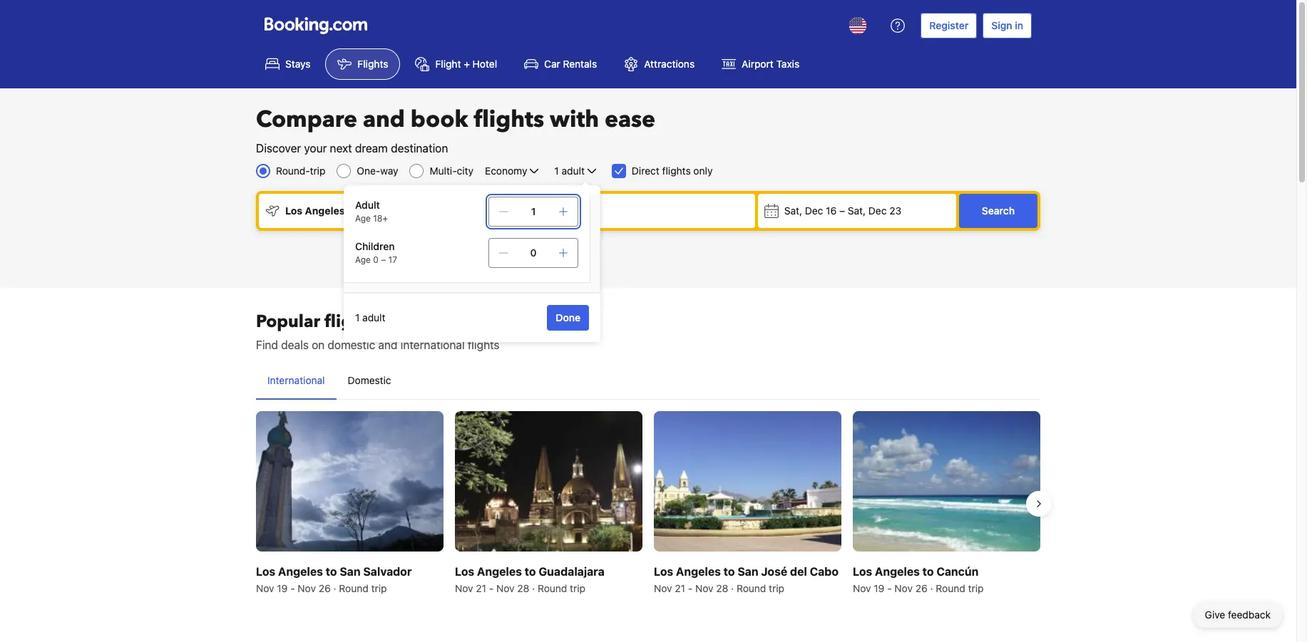 Task type: describe. For each thing, give the bounding box(es) containing it.
1 adult button
[[553, 163, 601, 180]]

26 inside los angeles to cancún nov 19 - nov 26 · round trip
[[916, 583, 928, 595]]

feedback
[[1228, 609, 1271, 621]]

search
[[982, 205, 1015, 217]]

age for adult
[[355, 213, 371, 224]]

register link
[[921, 13, 977, 39]]

adult inside dropdown button
[[562, 165, 585, 177]]

one-way
[[357, 165, 398, 177]]

round inside los angeles to guadalajara nov 21 - nov 28 · round trip
[[538, 583, 567, 595]]

1 nov from the left
[[256, 583, 274, 595]]

angeles inside popup button
[[305, 205, 345, 217]]

dream
[[355, 142, 388, 155]]

popular flights near you find deals on domestic and international flights
[[256, 310, 500, 352]]

deals
[[281, 339, 309, 352]]

domestic
[[328, 339, 375, 352]]

8 nov from the left
[[895, 583, 913, 595]]

round inside los angeles to san josé del cabo nov 21 - nov 28 · round trip
[[737, 583, 766, 595]]

los angeles to cancún nov 19 - nov 26 · round trip
[[853, 566, 984, 595]]

los angeles to san josé del cabo nov 21 - nov 28 · round trip
[[654, 566, 839, 595]]

21 inside los angeles to guadalajara nov 21 - nov 28 · round trip
[[476, 583, 486, 595]]

1 vertical spatial adult
[[362, 312, 386, 324]]

book
[[411, 104, 468, 136]]

trip inside los angeles to san josé del cabo nov 21 - nov 28 · round trip
[[769, 583, 785, 595]]

round inside los angeles to cancún nov 19 - nov 26 · round trip
[[936, 583, 966, 595]]

domestic
[[348, 374, 391, 387]]

angeles for los angeles to san josé del cabo
[[676, 566, 721, 579]]

you
[[423, 310, 454, 334]]

give
[[1205, 609, 1226, 621]]

· inside los angeles to san salvador nov 19 - nov 26 · round trip
[[334, 583, 336, 595]]

los for los angeles to san salvador
[[256, 566, 275, 579]]

23
[[890, 205, 902, 217]]

2 dec from the left
[[869, 205, 887, 217]]

done
[[556, 312, 581, 324]]

1 vertical spatial 1 adult
[[355, 312, 386, 324]]

multi-city
[[430, 165, 474, 177]]

los angeles
[[285, 205, 345, 217]]

angeles for los angeles to san salvador
[[278, 566, 323, 579]]

2 sat, from the left
[[848, 205, 866, 217]]

done button
[[547, 305, 589, 331]]

airport
[[742, 58, 774, 70]]

- inside los angeles to san josé del cabo nov 21 - nov 28 · round trip
[[688, 583, 693, 595]]

round-
[[276, 165, 310, 177]]

children
[[355, 240, 395, 253]]

international
[[267, 374, 325, 387]]

los angeles to san salvador nov 19 - nov 26 · round trip
[[256, 566, 412, 595]]

cancún
[[937, 566, 979, 579]]

4 nov from the left
[[496, 583, 515, 595]]

sign in
[[992, 19, 1024, 31]]

attractions
[[644, 58, 695, 70]]

multi-
[[430, 165, 457, 177]]

tab list containing international
[[256, 362, 1041, 401]]

16
[[826, 205, 837, 217]]

- inside los angeles to san salvador nov 19 - nov 26 · round trip
[[290, 583, 295, 595]]

1 dec from the left
[[805, 205, 823, 217]]

- inside los angeles to cancún nov 19 - nov 26 · round trip
[[887, 583, 892, 595]]

stays
[[285, 58, 311, 70]]

one-
[[357, 165, 380, 177]]

sign
[[992, 19, 1013, 31]]

los angeles button
[[259, 194, 493, 228]]

find
[[256, 339, 278, 352]]

trip inside los angeles to cancún nov 19 - nov 26 · round trip
[[968, 583, 984, 595]]

way
[[380, 165, 398, 177]]

los angeles to san salvador image
[[256, 412, 444, 552]]

direct
[[632, 165, 660, 177]]

los for los angeles to guadalajara
[[455, 566, 474, 579]]

trip down your on the top of page
[[310, 165, 326, 177]]

guadalajara
[[539, 566, 605, 579]]

flights right international
[[468, 339, 500, 352]]

car rentals link
[[512, 49, 609, 80]]

1 vertical spatial 1
[[531, 205, 536, 218]]

- inside los angeles to guadalajara nov 21 - nov 28 · round trip
[[489, 583, 494, 595]]

18+
[[373, 213, 388, 224]]

flights link
[[326, 49, 400, 80]]

taxis
[[776, 58, 800, 70]]

near
[[382, 310, 419, 334]]

cabo
[[810, 566, 839, 579]]

3 nov from the left
[[455, 583, 473, 595]]

rentals
[[563, 58, 597, 70]]

7 nov from the left
[[853, 583, 871, 595]]

26 inside los angeles to san salvador nov 19 - nov 26 · round trip
[[319, 583, 331, 595]]

del
[[790, 566, 807, 579]]

compare
[[256, 104, 357, 136]]

los angeles to san josé del cabo image
[[654, 412, 842, 552]]

hotel
[[473, 58, 497, 70]]

flight + hotel link
[[403, 49, 509, 80]]

· inside los angeles to guadalajara nov 21 - nov 28 · round trip
[[532, 583, 535, 595]]

children age 0 – 17
[[355, 240, 397, 265]]

flight
[[435, 58, 461, 70]]

to for 19
[[923, 566, 934, 579]]

direct flights only
[[632, 165, 713, 177]]

flights up domestic
[[325, 310, 377, 334]]

19 inside los angeles to san salvador nov 19 - nov 26 · round trip
[[277, 583, 288, 595]]

19 inside los angeles to cancún nov 19 - nov 26 · round trip
[[874, 583, 885, 595]]

popular
[[256, 310, 320, 334]]

your
[[304, 142, 327, 155]]



Task type: locate. For each thing, give the bounding box(es) containing it.
round
[[339, 583, 369, 595], [538, 583, 567, 595], [737, 583, 766, 595], [936, 583, 966, 595]]

san left salvador
[[340, 566, 361, 579]]

3 to from the left
[[724, 566, 735, 579]]

0 vertical spatial 1
[[555, 165, 559, 177]]

sat, left 16
[[784, 205, 802, 217]]

salvador
[[363, 566, 412, 579]]

adult age 18+
[[355, 199, 388, 224]]

0 vertical spatial –
[[840, 205, 845, 217]]

angeles inside los angeles to san salvador nov 19 - nov 26 · round trip
[[278, 566, 323, 579]]

flight + hotel
[[435, 58, 497, 70]]

0 horizontal spatial 28
[[517, 583, 530, 595]]

1 horizontal spatial 21
[[675, 583, 685, 595]]

· inside los angeles to san josé del cabo nov 21 - nov 28 · round trip
[[731, 583, 734, 595]]

angeles
[[305, 205, 345, 217], [278, 566, 323, 579], [477, 566, 522, 579], [676, 566, 721, 579], [875, 566, 920, 579]]

airport taxis
[[742, 58, 800, 70]]

register
[[930, 19, 969, 31]]

round down cancún
[[936, 583, 966, 595]]

next
[[330, 142, 352, 155]]

21 inside los angeles to san josé del cabo nov 21 - nov 28 · round trip
[[675, 583, 685, 595]]

ease
[[605, 104, 656, 136]]

2 - from the left
[[489, 583, 494, 595]]

trip inside los angeles to guadalajara nov 21 - nov 28 · round trip
[[570, 583, 586, 595]]

region containing los angeles to san salvador
[[245, 406, 1052, 602]]

round-trip
[[276, 165, 326, 177]]

sat, dec 16 – sat, dec 23 button
[[758, 194, 957, 228]]

adult
[[562, 165, 585, 177], [362, 312, 386, 324]]

search button
[[959, 194, 1038, 228]]

stays link
[[253, 49, 323, 80]]

and inside compare and book flights with ease discover your next dream destination
[[363, 104, 405, 136]]

angeles for los angeles to guadalajara
[[477, 566, 522, 579]]

2 san from the left
[[738, 566, 759, 579]]

adult up domestic
[[362, 312, 386, 324]]

1 vertical spatial age
[[355, 255, 371, 265]]

flights left "only"
[[662, 165, 691, 177]]

sat, right 16
[[848, 205, 866, 217]]

san for josé
[[738, 566, 759, 579]]

1 horizontal spatial –
[[840, 205, 845, 217]]

adult
[[355, 199, 380, 211]]

city
[[457, 165, 474, 177]]

19
[[277, 583, 288, 595], [874, 583, 885, 595]]

1 horizontal spatial 1 adult
[[555, 165, 585, 177]]

josé
[[761, 566, 788, 579]]

angeles inside los angeles to san josé del cabo nov 21 - nov 28 · round trip
[[676, 566, 721, 579]]

0 horizontal spatial 26
[[319, 583, 331, 595]]

· inside los angeles to cancún nov 19 - nov 26 · round trip
[[931, 583, 933, 595]]

6 nov from the left
[[695, 583, 714, 595]]

international button
[[256, 362, 336, 399]]

compare and book flights with ease discover your next dream destination
[[256, 104, 656, 155]]

destination
[[391, 142, 448, 155]]

0 horizontal spatial san
[[340, 566, 361, 579]]

– right 16
[[840, 205, 845, 217]]

discover
[[256, 142, 301, 155]]

to for 21
[[525, 566, 536, 579]]

-
[[290, 583, 295, 595], [489, 583, 494, 595], [688, 583, 693, 595], [887, 583, 892, 595]]

4 to from the left
[[923, 566, 934, 579]]

2 age from the top
[[355, 255, 371, 265]]

28 inside los angeles to san josé del cabo nov 21 - nov 28 · round trip
[[716, 583, 729, 595]]

round inside los angeles to san salvador nov 19 - nov 26 · round trip
[[339, 583, 369, 595]]

and down near
[[378, 339, 398, 352]]

los inside popup button
[[285, 205, 303, 217]]

flights
[[474, 104, 544, 136], [662, 165, 691, 177], [325, 310, 377, 334], [468, 339, 500, 352]]

3 · from the left
[[731, 583, 734, 595]]

1 26 from the left
[[319, 583, 331, 595]]

san inside los angeles to san salvador nov 19 - nov 26 · round trip
[[340, 566, 361, 579]]

san
[[340, 566, 361, 579], [738, 566, 759, 579]]

1 horizontal spatial san
[[738, 566, 759, 579]]

angeles inside los angeles to cancún nov 19 - nov 26 · round trip
[[875, 566, 920, 579]]

trip down salvador
[[371, 583, 387, 595]]

los for los angeles to cancún
[[853, 566, 872, 579]]

to inside los angeles to guadalajara nov 21 - nov 28 · round trip
[[525, 566, 536, 579]]

17
[[388, 255, 397, 265]]

0 horizontal spatial 21
[[476, 583, 486, 595]]

only
[[694, 165, 713, 177]]

– inside children age 0 – 17
[[381, 255, 386, 265]]

to left guadalajara
[[525, 566, 536, 579]]

– inside popup button
[[840, 205, 845, 217]]

los inside los angeles to san salvador nov 19 - nov 26 · round trip
[[256, 566, 275, 579]]

– left 17
[[381, 255, 386, 265]]

angeles for los angeles to cancún
[[875, 566, 920, 579]]

sat, dec 16 – sat, dec 23
[[784, 205, 902, 217]]

to left josé
[[724, 566, 735, 579]]

·
[[334, 583, 336, 595], [532, 583, 535, 595], [731, 583, 734, 595], [931, 583, 933, 595]]

26
[[319, 583, 331, 595], [916, 583, 928, 595]]

1 horizontal spatial dec
[[869, 205, 887, 217]]

to
[[326, 566, 337, 579], [525, 566, 536, 579], [724, 566, 735, 579], [923, 566, 934, 579]]

2 nov from the left
[[298, 583, 316, 595]]

sat,
[[784, 205, 802, 217], [848, 205, 866, 217]]

booking.com logo image
[[265, 17, 367, 34], [265, 17, 367, 34]]

age
[[355, 213, 371, 224], [355, 255, 371, 265]]

0 horizontal spatial 1
[[355, 312, 360, 324]]

flights up economy
[[474, 104, 544, 136]]

5 nov from the left
[[654, 583, 672, 595]]

los inside los angeles to cancún nov 19 - nov 26 · round trip
[[853, 566, 872, 579]]

1 to from the left
[[326, 566, 337, 579]]

age inside children age 0 – 17
[[355, 255, 371, 265]]

1 horizontal spatial sat,
[[848, 205, 866, 217]]

0 inside children age 0 – 17
[[373, 255, 379, 265]]

los angeles to guadalajara nov 21 - nov 28 · round trip
[[455, 566, 605, 595]]

1 vertical spatial and
[[378, 339, 398, 352]]

los inside los angeles to san josé del cabo nov 21 - nov 28 · round trip
[[654, 566, 673, 579]]

car
[[544, 58, 560, 70]]

los for los angeles to san josé del cabo
[[654, 566, 673, 579]]

sign in link
[[983, 13, 1032, 39]]

flights inside compare and book flights with ease discover your next dream destination
[[474, 104, 544, 136]]

4 round from the left
[[936, 583, 966, 595]]

2 28 from the left
[[716, 583, 729, 595]]

28 inside los angeles to guadalajara nov 21 - nov 28 · round trip
[[517, 583, 530, 595]]

san for salvador
[[340, 566, 361, 579]]

international
[[401, 339, 465, 352]]

los angeles to cancún image
[[853, 412, 1041, 552]]

0 horizontal spatial adult
[[362, 312, 386, 324]]

dec left 23
[[869, 205, 887, 217]]

0 horizontal spatial dec
[[805, 205, 823, 217]]

1 adult down with
[[555, 165, 585, 177]]

to inside los angeles to cancún nov 19 - nov 26 · round trip
[[923, 566, 934, 579]]

3 round from the left
[[737, 583, 766, 595]]

give feedback
[[1205, 609, 1271, 621]]

1 horizontal spatial 1
[[531, 205, 536, 218]]

age down adult
[[355, 213, 371, 224]]

2 19 from the left
[[874, 583, 885, 595]]

3 - from the left
[[688, 583, 693, 595]]

– for 16
[[840, 205, 845, 217]]

to for del
[[724, 566, 735, 579]]

2 horizontal spatial 1
[[555, 165, 559, 177]]

1 horizontal spatial 26
[[916, 583, 928, 595]]

2 · from the left
[[532, 583, 535, 595]]

los angeles to guadalajara image
[[455, 412, 643, 552]]

1 vertical spatial –
[[381, 255, 386, 265]]

1 sat, from the left
[[784, 205, 802, 217]]

and
[[363, 104, 405, 136], [378, 339, 398, 352]]

1 inside dropdown button
[[555, 165, 559, 177]]

21
[[476, 583, 486, 595], [675, 583, 685, 595]]

adult down with
[[562, 165, 585, 177]]

0 horizontal spatial 1 adult
[[355, 312, 386, 324]]

san left josé
[[738, 566, 759, 579]]

flights
[[358, 58, 388, 70]]

0 horizontal spatial sat,
[[784, 205, 802, 217]]

angeles inside los angeles to guadalajara nov 21 - nov 28 · round trip
[[477, 566, 522, 579]]

to left salvador
[[326, 566, 337, 579]]

1 age from the top
[[355, 213, 371, 224]]

round down josé
[[737, 583, 766, 595]]

0 horizontal spatial 0
[[373, 255, 379, 265]]

2 to from the left
[[525, 566, 536, 579]]

to inside los angeles to san josé del cabo nov 21 - nov 28 · round trip
[[724, 566, 735, 579]]

1 horizontal spatial 19
[[874, 583, 885, 595]]

0 vertical spatial 1 adult
[[555, 165, 585, 177]]

–
[[840, 205, 845, 217], [381, 255, 386, 265]]

to for nov
[[326, 566, 337, 579]]

0 horizontal spatial –
[[381, 255, 386, 265]]

age for children
[[355, 255, 371, 265]]

1 round from the left
[[339, 583, 369, 595]]

4 · from the left
[[931, 583, 933, 595]]

4 - from the left
[[887, 583, 892, 595]]

2 vertical spatial 1
[[355, 312, 360, 324]]

1 san from the left
[[340, 566, 361, 579]]

2 21 from the left
[[675, 583, 685, 595]]

age down 'children'
[[355, 255, 371, 265]]

1 adult inside dropdown button
[[555, 165, 585, 177]]

+
[[464, 58, 470, 70]]

los inside los angeles to guadalajara nov 21 - nov 28 · round trip
[[455, 566, 474, 579]]

with
[[550, 104, 599, 136]]

1 19 from the left
[[277, 583, 288, 595]]

0 vertical spatial adult
[[562, 165, 585, 177]]

to left cancún
[[923, 566, 934, 579]]

1 · from the left
[[334, 583, 336, 595]]

and up 'dream' on the left of page
[[363, 104, 405, 136]]

trip down guadalajara
[[570, 583, 586, 595]]

car rentals
[[544, 58, 597, 70]]

1 28 from the left
[[517, 583, 530, 595]]

round down guadalajara
[[538, 583, 567, 595]]

trip inside los angeles to san salvador nov 19 - nov 26 · round trip
[[371, 583, 387, 595]]

1 21 from the left
[[476, 583, 486, 595]]

economy
[[485, 165, 527, 177]]

tab list
[[256, 362, 1041, 401]]

san inside los angeles to san josé del cabo nov 21 - nov 28 · round trip
[[738, 566, 759, 579]]

2 26 from the left
[[916, 583, 928, 595]]

1 adult up domestic
[[355, 312, 386, 324]]

0 vertical spatial age
[[355, 213, 371, 224]]

– for 0
[[381, 255, 386, 265]]

2 round from the left
[[538, 583, 567, 595]]

nov
[[256, 583, 274, 595], [298, 583, 316, 595], [455, 583, 473, 595], [496, 583, 515, 595], [654, 583, 672, 595], [695, 583, 714, 595], [853, 583, 871, 595], [895, 583, 913, 595]]

domestic button
[[336, 362, 403, 399]]

round down salvador
[[339, 583, 369, 595]]

trip down josé
[[769, 583, 785, 595]]

1 horizontal spatial 0
[[530, 247, 537, 259]]

age inside adult age 18+
[[355, 213, 371, 224]]

region
[[245, 406, 1052, 602]]

1 - from the left
[[290, 583, 295, 595]]

0 horizontal spatial 19
[[277, 583, 288, 595]]

in
[[1015, 19, 1024, 31]]

1 adult
[[555, 165, 585, 177], [355, 312, 386, 324]]

attractions link
[[612, 49, 707, 80]]

to inside los angeles to san salvador nov 19 - nov 26 · round trip
[[326, 566, 337, 579]]

and inside popular flights near you find deals on domestic and international flights
[[378, 339, 398, 352]]

on
[[312, 339, 325, 352]]

0 vertical spatial and
[[363, 104, 405, 136]]

trip
[[310, 165, 326, 177], [371, 583, 387, 595], [570, 583, 586, 595], [769, 583, 785, 595], [968, 583, 984, 595]]

dec left 16
[[805, 205, 823, 217]]

airport taxis link
[[710, 49, 812, 80]]

1 horizontal spatial adult
[[562, 165, 585, 177]]

give feedback button
[[1194, 603, 1283, 628]]

trip down cancún
[[968, 583, 984, 595]]

1 horizontal spatial 28
[[716, 583, 729, 595]]

28
[[517, 583, 530, 595], [716, 583, 729, 595]]



Task type: vqa. For each thing, say whether or not it's contained in the screenshot.
how associated with How much does it cost to rent medium car in the United States?
no



